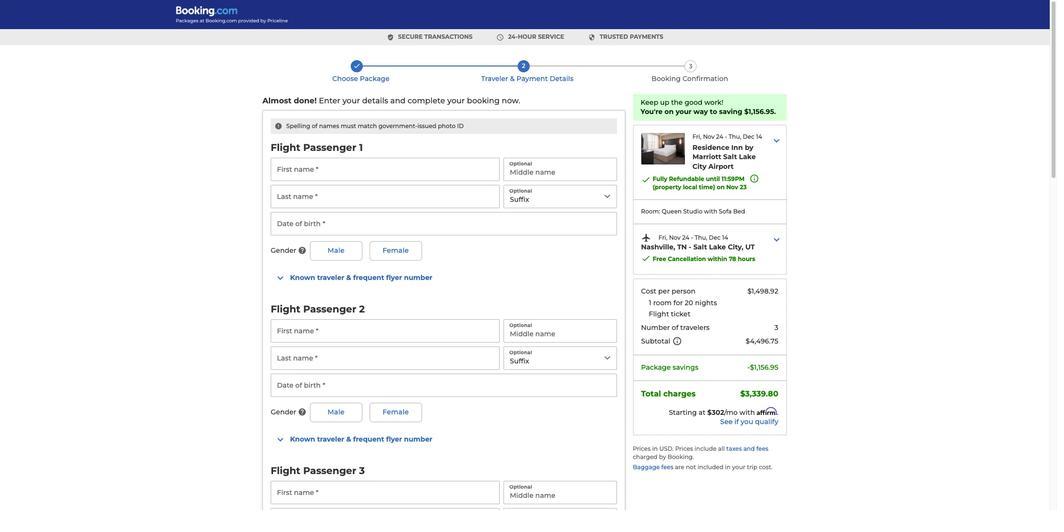 Task type: locate. For each thing, give the bounding box(es) containing it.
0 vertical spatial of
[[312, 122, 318, 130]]

in right included
[[726, 463, 731, 471]]

2 male from the top
[[328, 408, 345, 416]]

flight passenger 2
[[271, 303, 365, 315]]

2 traveler from the top
[[317, 435, 344, 444]]

& up flight passenger 3
[[346, 435, 351, 444]]

0 vertical spatial flyer
[[386, 273, 402, 282]]

your down the on the right of page
[[676, 107, 692, 116]]

1 horizontal spatial by
[[745, 143, 754, 152]]

1 vertical spatial female
[[383, 408, 409, 416]]

1 vertical spatial on
[[717, 184, 725, 191]]

city
[[693, 162, 707, 171]]

14 inside fri, nov 24 - thu, dec 14 residence inn by marriott salt lake city airport
[[757, 133, 763, 140]]

24 up residence
[[717, 133, 724, 140]]

cancellation
[[668, 255, 706, 262]]

passenger for 3
[[303, 465, 356, 477]]

14 up the city,
[[723, 234, 729, 241]]

fees left are
[[662, 463, 674, 471]]

3 up $4,496.75
[[775, 323, 779, 332]]

0 horizontal spatial 1
[[359, 142, 363, 153]]

1 number from the top
[[404, 273, 433, 282]]

1 horizontal spatial fees
[[757, 445, 769, 452]]

travelers
[[681, 323, 710, 332]]

nov up tn
[[669, 234, 681, 241]]

2 known traveler & frequent flyer number from the top
[[290, 435, 433, 444]]

Optional text field
[[504, 481, 617, 504]]

thu, up nashville, tn - salt lake city, ut
[[695, 234, 708, 241]]

- up residence
[[725, 133, 728, 140]]

0 horizontal spatial package
[[360, 74, 390, 83]]

lake
[[739, 152, 756, 161], [709, 243, 726, 251]]

- right tn
[[689, 243, 692, 251]]

flight
[[271, 142, 301, 153], [271, 303, 301, 315], [649, 310, 670, 318], [271, 465, 301, 477]]

$4,496.75
[[746, 337, 779, 346]]

and
[[390, 96, 406, 105], [744, 445, 755, 452]]

way
[[694, 107, 708, 116]]

1 vertical spatial fri,
[[659, 234, 668, 241]]

with
[[705, 208, 718, 215], [740, 408, 755, 417]]

1 horizontal spatial prices
[[676, 445, 693, 452]]

package down subtotal
[[642, 363, 671, 372]]

1 vertical spatial known
[[290, 435, 315, 444]]

2 passenger from the top
[[303, 303, 356, 315]]

Optional text field
[[504, 158, 617, 181]]

1 vertical spatial with
[[740, 408, 755, 417]]

0 vertical spatial 14
[[757, 133, 763, 140]]

23
[[740, 184, 747, 191]]

1
[[359, 142, 363, 153], [649, 298, 652, 307]]

passenger for 1
[[303, 142, 356, 153]]

known up flight passenger 3
[[290, 435, 315, 444]]

usd
[[660, 445, 673, 452]]

2 number from the top
[[404, 435, 433, 444]]

nov inside fully refundable until 11:59pm (property local time) on nov 23
[[727, 184, 739, 191]]

2 known from the top
[[290, 435, 315, 444]]

1 vertical spatial and
[[744, 445, 755, 452]]

2 flyer from the top
[[386, 435, 402, 444]]

1 down match
[[359, 142, 363, 153]]

1 vertical spatial 2
[[359, 303, 365, 315]]

Optional text field
[[504, 319, 617, 343]]

and right taxes
[[744, 445, 755, 452]]

nov down 11:59pm
[[727, 184, 739, 191]]

1 inside 1 room  for 20 nights flight ticket
[[649, 298, 652, 307]]

transactions
[[425, 33, 473, 40]]

0 vertical spatial lake
[[739, 152, 756, 161]]

1 passenger from the top
[[303, 142, 356, 153]]

1 vertical spatial gender
[[271, 408, 296, 416]]

passenger for 2
[[303, 303, 356, 315]]

1 vertical spatial 14
[[723, 234, 729, 241]]

0 vertical spatial female
[[383, 246, 409, 255]]

package up the details
[[360, 74, 390, 83]]

flight for flight passenger 1
[[271, 142, 301, 153]]

salt down inn
[[724, 152, 737, 161]]

by right inn
[[745, 143, 754, 152]]

fri, up the nashville,
[[659, 234, 668, 241]]

0 horizontal spatial 2
[[359, 303, 365, 315]]

2 vertical spatial nov
[[669, 234, 681, 241]]

by inside fri, nov 24 - thu, dec 14 residence inn by marriott salt lake city airport
[[745, 143, 754, 152]]

traveler
[[481, 74, 508, 83]]

salt down fri, nov 24 - thu, dec 14
[[694, 243, 708, 251]]

flyer for 1
[[386, 273, 402, 282]]

fees
[[757, 445, 769, 452], [662, 463, 674, 471]]

Second flight passenger's date of birth telephone field
[[271, 374, 617, 397]]

0 vertical spatial with
[[705, 208, 718, 215]]

issued
[[418, 122, 436, 130]]

charged
[[633, 453, 658, 460]]

1 vertical spatial booking
[[668, 453, 693, 460]]

0 vertical spatial known
[[290, 273, 315, 282]]

taxes
[[727, 445, 742, 452]]

1 horizontal spatial 2
[[522, 62, 526, 69]]

fri, for fri, nov 24 - thu, dec 14
[[659, 234, 668, 241]]

1 traveler from the top
[[317, 273, 344, 282]]

toggle tooltip image
[[673, 336, 682, 346]]

1 vertical spatial frequent
[[353, 435, 384, 444]]

1 horizontal spatial 3
[[689, 63, 693, 70]]

1 horizontal spatial thu,
[[729, 133, 742, 140]]

& right 'traveler'
[[510, 74, 515, 83]]

1 vertical spatial 1
[[649, 298, 652, 307]]

government-
[[379, 122, 418, 130]]

24 up tn
[[683, 234, 690, 241]]

studio
[[684, 208, 703, 215]]

Second flight passenger's last name text field
[[271, 346, 500, 370]]

0 horizontal spatial prices
[[633, 445, 651, 452]]

cost per person
[[642, 287, 696, 295]]

0 vertical spatial 24
[[717, 133, 724, 140]]

fees up the cost.
[[757, 445, 769, 452]]

booking up the up
[[652, 74, 681, 83]]

nov up residence
[[703, 133, 715, 140]]

0 horizontal spatial 24
[[683, 234, 690, 241]]

1 vertical spatial dec
[[709, 234, 721, 241]]

24 inside fri, nov 24 - thu, dec 14 residence inn by marriott salt lake city airport
[[717, 133, 724, 140]]

1 horizontal spatial dec
[[743, 133, 755, 140]]

dec for fri, nov 24 - thu, dec 14
[[709, 234, 721, 241]]

of up toggle tooltip image
[[672, 323, 679, 332]]

1 known traveler & frequent flyer number from the top
[[290, 273, 433, 282]]

queen
[[662, 208, 682, 215]]

if
[[735, 418, 739, 426]]

0 horizontal spatial on
[[665, 107, 674, 116]]

2 frequent from the top
[[353, 435, 384, 444]]

complete
[[408, 96, 445, 105]]

1 vertical spatial passenger
[[303, 303, 356, 315]]

thu, up inn
[[729, 133, 742, 140]]

0 vertical spatial dec
[[743, 133, 755, 140]]

0 horizontal spatial in
[[653, 445, 658, 452]]

& up flight passenger 2
[[346, 273, 351, 282]]

. up the qualify
[[777, 408, 779, 417]]

1 female from the top
[[383, 246, 409, 255]]

0 horizontal spatial fri,
[[659, 234, 668, 241]]

flyer for 2
[[386, 435, 402, 444]]

and right the details
[[390, 96, 406, 105]]

1 vertical spatial .
[[673, 445, 674, 452]]

lake down inn
[[739, 152, 756, 161]]

2 vertical spatial .
[[693, 453, 694, 460]]

3 optional from the top
[[510, 322, 532, 329]]

1 horizontal spatial fri,
[[693, 133, 702, 140]]

2 horizontal spatial nov
[[727, 184, 739, 191]]

4 optional from the top
[[510, 349, 532, 356]]

work!
[[705, 98, 724, 107]]

0 vertical spatial 2
[[522, 62, 526, 69]]

1 vertical spatial traveler
[[317, 435, 344, 444]]

1 horizontal spatial salt
[[724, 152, 737, 161]]

booking.com packages image
[[176, 6, 289, 23]]

booking
[[652, 74, 681, 83], [668, 453, 693, 460]]

1 known from the top
[[290, 273, 315, 282]]

dec
[[743, 133, 755, 140], [709, 234, 721, 241]]

fri, for fri, nov 24 - thu, dec 14 residence inn by marriott salt lake city airport
[[693, 133, 702, 140]]

2 up traveler & payment details
[[522, 62, 526, 69]]

your inside keep up the good work! you're on your way to saving $1,156.95.
[[676, 107, 692, 116]]

1 horizontal spatial lake
[[739, 152, 756, 161]]

on inside fully refundable until 11:59pm (property local time) on nov 23
[[717, 184, 725, 191]]

see
[[721, 418, 733, 426]]

nashville,
[[642, 243, 676, 251]]

frequent
[[353, 273, 384, 282], [353, 435, 384, 444]]

5 optional from the top
[[510, 484, 532, 490]]

1 horizontal spatial 24
[[717, 133, 724, 140]]

nov for fri, nov 24 - thu, dec 14 residence inn by marriott salt lake city airport
[[703, 133, 715, 140]]

1 vertical spatial thu,
[[695, 234, 708, 241]]

choose package
[[332, 74, 390, 83]]

1 vertical spatial male
[[328, 408, 345, 416]]

traveler up flight passenger 2
[[317, 273, 344, 282]]

0 vertical spatial fees
[[757, 445, 769, 452]]

0 horizontal spatial thu,
[[695, 234, 708, 241]]

3 passenger from the top
[[303, 465, 356, 477]]

2 vertical spatial 3
[[359, 465, 365, 477]]

0 vertical spatial and
[[390, 96, 406, 105]]

inn
[[732, 143, 743, 152]]

optional for 1
[[510, 161, 532, 167]]

until
[[706, 175, 720, 183]]

1 horizontal spatial 14
[[757, 133, 763, 140]]

1 horizontal spatial of
[[672, 323, 679, 332]]

& for 1
[[346, 273, 351, 282]]

with left sofa
[[705, 208, 718, 215]]

2 gender from the top
[[271, 408, 296, 416]]

2 vertical spatial &
[[346, 435, 351, 444]]

male
[[328, 246, 345, 255], [328, 408, 345, 416]]

keep
[[641, 98, 659, 107]]

on down the up
[[665, 107, 674, 116]]

2 up "second flight passenger's first name" text box on the left bottom of the page
[[359, 303, 365, 315]]

0 horizontal spatial nov
[[669, 234, 681, 241]]

number
[[404, 273, 433, 282], [404, 435, 433, 444]]

by inside prices in usd . prices include all taxes and fees charged by booking . baggage fees are not included in your trip cost.
[[659, 453, 667, 460]]

1 vertical spatial number
[[404, 435, 433, 444]]

prices
[[633, 445, 651, 452], [676, 445, 693, 452]]

0 vertical spatial nov
[[703, 133, 715, 140]]

on
[[665, 107, 674, 116], [717, 184, 725, 191]]

0 vertical spatial package
[[360, 74, 390, 83]]

3 up booking confirmation
[[689, 63, 693, 70]]

0 vertical spatial passenger
[[303, 142, 356, 153]]

0 vertical spatial male
[[328, 246, 345, 255]]

in
[[653, 445, 658, 452], [726, 463, 731, 471]]

known
[[290, 273, 315, 282], [290, 435, 315, 444]]

gender
[[271, 246, 296, 255], [271, 408, 296, 416]]

dec up nashville, tn - salt lake city, ut
[[709, 234, 721, 241]]

ticket
[[671, 310, 691, 318]]

1 horizontal spatial package
[[642, 363, 671, 372]]

1 down cost
[[649, 298, 652, 307]]

2 female from the top
[[383, 408, 409, 416]]

3
[[689, 63, 693, 70], [775, 323, 779, 332], [359, 465, 365, 477]]

& for 2
[[346, 435, 351, 444]]

1 vertical spatial lake
[[709, 243, 726, 251]]

thu, inside fri, nov 24 - thu, dec 14 residence inn by marriott salt lake city airport
[[729, 133, 742, 140]]

in left "usd"
[[653, 445, 658, 452]]

&
[[510, 74, 515, 83], [346, 273, 351, 282], [346, 435, 351, 444]]

trip
[[747, 463, 758, 471]]

$3,339.80
[[741, 389, 779, 398]]

on down until
[[717, 184, 725, 191]]

1 gender from the top
[[271, 246, 296, 255]]

0 horizontal spatial of
[[312, 122, 318, 130]]

0 horizontal spatial by
[[659, 453, 667, 460]]

prices right "usd"
[[676, 445, 693, 452]]

-
[[725, 133, 728, 140], [691, 234, 694, 241], [689, 243, 692, 251], [748, 363, 750, 372]]

flight inside 1 room  for 20 nights flight ticket
[[649, 310, 670, 318]]

you
[[741, 418, 754, 426]]

booking up are
[[668, 453, 693, 460]]

see if you qualify link
[[634, 418, 779, 427]]

14
[[757, 133, 763, 140], [723, 234, 729, 241]]

passenger
[[303, 142, 356, 153], [303, 303, 356, 315], [303, 465, 356, 477]]

2 optional from the top
[[510, 188, 532, 194]]

dec up inn
[[743, 133, 755, 140]]

1 vertical spatial 3
[[775, 323, 779, 332]]

known up flight passenger 2
[[290, 273, 315, 282]]

1 vertical spatial &
[[346, 273, 351, 282]]

1 optional from the top
[[510, 161, 532, 167]]

fri, up residence
[[693, 133, 702, 140]]

3 up third flight passenger's first name text field
[[359, 465, 365, 477]]

flights image
[[642, 233, 651, 243]]

0 vertical spatial traveler
[[317, 273, 344, 282]]

hours
[[738, 255, 756, 262]]

refundable
[[669, 175, 705, 183]]

1 vertical spatial fees
[[662, 463, 674, 471]]

1 vertical spatial salt
[[694, 243, 708, 251]]

0 horizontal spatial dec
[[709, 234, 721, 241]]

1 vertical spatial package
[[642, 363, 671, 372]]

0 vertical spatial known traveler & frequent flyer number
[[290, 273, 433, 282]]

must
[[341, 122, 356, 130]]

0 vertical spatial on
[[665, 107, 674, 116]]

1 vertical spatial 24
[[683, 234, 690, 241]]

24
[[717, 133, 724, 140], [683, 234, 690, 241]]

1 male from the top
[[328, 246, 345, 255]]

fully refundable until 11:59pm (property local time) on nov 23
[[653, 175, 747, 191]]

of left 'names'
[[312, 122, 318, 130]]

0 horizontal spatial 14
[[723, 234, 729, 241]]

1 horizontal spatial and
[[744, 445, 755, 452]]

0 vertical spatial frequent
[[353, 273, 384, 282]]

nov inside fri, nov 24 - thu, dec 14 residence inn by marriott salt lake city airport
[[703, 133, 715, 140]]

fri, inside fri, nov 24 - thu, dec 14 residence inn by marriott salt lake city airport
[[693, 133, 702, 140]]

known traveler & frequent flyer number for 2
[[290, 435, 433, 444]]

20
[[685, 298, 694, 307]]

0 vertical spatial fri,
[[693, 133, 702, 140]]

thu, for fri, nov 24 - thu, dec 14 residence inn by marriott salt lake city airport
[[729, 133, 742, 140]]

1 flyer from the top
[[386, 273, 402, 282]]

1 horizontal spatial nov
[[703, 133, 715, 140]]

thu,
[[729, 133, 742, 140], [695, 234, 708, 241]]

0 vertical spatial booking
[[652, 74, 681, 83]]

salt
[[724, 152, 737, 161], [694, 243, 708, 251]]

0 vertical spatial salt
[[724, 152, 737, 161]]

lake up within
[[709, 243, 726, 251]]

qualify
[[755, 418, 779, 426]]

spelling of names must match government-issued photo id
[[286, 122, 464, 130]]

optional for 2
[[510, 322, 532, 329]]

1 frequent from the top
[[353, 273, 384, 282]]

frequent for 2
[[353, 435, 384, 444]]

14 down $1,156.95.
[[757, 133, 763, 140]]

optional
[[510, 161, 532, 167], [510, 188, 532, 194], [510, 322, 532, 329], [510, 349, 532, 356], [510, 484, 532, 490]]

0 vertical spatial by
[[745, 143, 754, 152]]

0 horizontal spatial 3
[[359, 465, 365, 477]]

with up 'you' on the bottom
[[740, 408, 755, 417]]

1 horizontal spatial 1
[[649, 298, 652, 307]]

known for flight passenger 1
[[290, 273, 315, 282]]

your left trip
[[733, 463, 746, 471]]

0 horizontal spatial with
[[705, 208, 718, 215]]

24 for fri, nov 24 - thu, dec 14 residence inn by marriott salt lake city airport
[[717, 133, 724, 140]]

tn
[[678, 243, 687, 251]]

. up baggage fees link
[[673, 445, 674, 452]]

by
[[745, 143, 754, 152], [659, 453, 667, 460]]

not
[[686, 463, 696, 471]]

1 vertical spatial flyer
[[386, 435, 402, 444]]

known traveler & frequent flyer number
[[290, 273, 433, 282], [290, 435, 433, 444]]

service
[[538, 33, 564, 40]]

of for travelers
[[672, 323, 679, 332]]

booking
[[467, 96, 500, 105]]

. up not
[[693, 453, 694, 460]]

1 vertical spatial of
[[672, 323, 679, 332]]

flight for flight passenger 3
[[271, 465, 301, 477]]

traveler up flight passenger 3
[[317, 435, 344, 444]]

0 vertical spatial in
[[653, 445, 658, 452]]

flight passenger 1
[[271, 142, 363, 153]]

by down "usd"
[[659, 453, 667, 460]]

prices up the charged in the bottom right of the page
[[633, 445, 651, 452]]

1 vertical spatial nov
[[727, 184, 739, 191]]

dec inside fri, nov 24 - thu, dec 14 residence inn by marriott salt lake city airport
[[743, 133, 755, 140]]

fri, nov 24 - thu, dec 14 residence inn by marriott salt lake city airport
[[693, 133, 763, 171]]

2 vertical spatial passenger
[[303, 465, 356, 477]]



Task type: vqa. For each thing, say whether or not it's contained in the screenshot.
economy corresponding to Economy
no



Task type: describe. For each thing, give the bounding box(es) containing it.
hour
[[518, 33, 536, 40]]

within
[[708, 255, 728, 262]]

female for 1
[[383, 246, 409, 255]]

number for flight passenger 2
[[404, 435, 433, 444]]

female for 2
[[383, 408, 409, 416]]

room:
[[642, 208, 661, 215]]

at
[[699, 408, 706, 417]]

time)
[[699, 184, 716, 191]]

person
[[672, 287, 696, 295]]

known traveler & frequent flyer number for 1
[[290, 273, 433, 282]]

secure transactions
[[398, 33, 473, 40]]

to
[[710, 107, 718, 116]]

number
[[642, 323, 670, 332]]

booking inside prices in usd . prices include all taxes and fees charged by booking . baggage fees are not included in your trip cost.
[[668, 453, 693, 460]]

flight for flight passenger 2
[[271, 303, 301, 315]]

- up the $3,339.80
[[748, 363, 750, 372]]

24-
[[508, 33, 518, 40]]

almost
[[263, 96, 292, 105]]

$1,156.95.
[[745, 107, 776, 116]]

bed
[[734, 208, 746, 215]]

0 horizontal spatial lake
[[709, 243, 726, 251]]

now.
[[502, 96, 520, 105]]

(property
[[653, 184, 682, 191]]

gender for flight passenger 2
[[271, 408, 296, 416]]

1 room  for 20 nights flight ticket
[[649, 298, 718, 318]]

$1,498.92
[[748, 287, 779, 295]]

starting
[[669, 408, 697, 417]]

total charges
[[642, 389, 696, 398]]

booking confirmation
[[652, 74, 728, 83]]

0 vertical spatial 1
[[359, 142, 363, 153]]

saving
[[720, 107, 743, 116]]

your up id at the top
[[447, 96, 465, 105]]

names
[[319, 122, 339, 130]]

thu, for fri, nov 24 - thu, dec 14
[[695, 234, 708, 241]]

number of travelers
[[642, 323, 710, 332]]

0 horizontal spatial and
[[390, 96, 406, 105]]

of for names
[[312, 122, 318, 130]]

charges
[[664, 389, 696, 398]]

-$1,156.95
[[748, 363, 779, 372]]

sofa
[[719, 208, 732, 215]]

nashville, tn - salt lake city, ut
[[642, 243, 755, 251]]

First flight passenger's date of birth telephone field
[[271, 212, 617, 235]]

nights
[[695, 298, 718, 307]]

0 vertical spatial &
[[510, 74, 515, 83]]

keep up the good work! you're on your way to saving $1,156.95.
[[641, 98, 776, 116]]

14 for fri, nov 24 - thu, dec 14 residence inn by marriott salt lake city airport
[[757, 133, 763, 140]]

airport
[[709, 162, 734, 171]]

gender for flight passenger 1
[[271, 246, 296, 255]]

male for 2
[[328, 408, 345, 416]]

2 prices from the left
[[676, 445, 693, 452]]

78
[[729, 255, 737, 262]]

confirmation
[[683, 74, 728, 83]]

almost done! enter your details and complete your booking now.
[[263, 96, 520, 105]]

done!
[[294, 96, 317, 105]]

24-hour service
[[508, 33, 564, 40]]

male for 1
[[328, 246, 345, 255]]

salt inside fri, nov 24 - thu, dec 14 residence inn by marriott salt lake city airport
[[724, 152, 737, 161]]

the
[[672, 98, 683, 107]]

Third flight passenger's last name text field
[[271, 508, 500, 510]]

prices in usd . prices include all taxes and fees charged by booking . baggage fees are not included in your trip cost.
[[633, 445, 773, 471]]

$1,156.95
[[750, 363, 779, 372]]

24 for fri, nov 24 - thu, dec 14
[[683, 234, 690, 241]]

free
[[653, 255, 667, 262]]

enter
[[319, 96, 340, 105]]

hotel image image
[[642, 133, 685, 164]]

good
[[685, 98, 703, 107]]

nov for fri, nov 24 - thu, dec 14
[[669, 234, 681, 241]]

1 horizontal spatial in
[[726, 463, 731, 471]]

all
[[719, 445, 725, 452]]

package savings
[[642, 363, 699, 372]]

cost
[[642, 287, 657, 295]]

. inside "starting at $302 /mo with affirm . see if you qualify"
[[777, 408, 779, 417]]

room
[[654, 298, 672, 307]]

flight passenger 3
[[271, 465, 365, 477]]

payments
[[630, 33, 664, 40]]

cost.
[[759, 463, 773, 471]]

details
[[550, 74, 574, 83]]

1 horizontal spatial .
[[693, 453, 694, 460]]

match
[[358, 122, 377, 130]]

Second flight passenger's first name text field
[[271, 319, 500, 343]]

First flight passenger's first name text field
[[271, 158, 500, 181]]

Third flight passenger's first name text field
[[271, 481, 500, 504]]

residence
[[693, 143, 730, 152]]

0 horizontal spatial fees
[[662, 463, 674, 471]]

11:59pm
[[722, 175, 745, 183]]

14 for fri, nov 24 - thu, dec 14
[[723, 234, 729, 241]]

traveler for 2
[[317, 435, 344, 444]]

trusted payments
[[600, 33, 664, 40]]

your inside prices in usd . prices include all taxes and fees charged by booking . baggage fees are not included in your trip cost.
[[733, 463, 746, 471]]

your right enter
[[343, 96, 360, 105]]

ut
[[746, 243, 755, 251]]

city,
[[728, 243, 744, 251]]

0 horizontal spatial salt
[[694, 243, 708, 251]]

affirm
[[757, 407, 777, 415]]

fully
[[653, 175, 668, 183]]

up
[[661, 98, 670, 107]]

frequent for 1
[[353, 273, 384, 282]]

baggage
[[633, 463, 660, 471]]

starting at $302 /mo with affirm . see if you qualify
[[669, 407, 779, 426]]

you're
[[641, 107, 663, 116]]

optional for 3
[[510, 484, 532, 490]]

id
[[457, 122, 464, 130]]

First flight passenger's last name text field
[[271, 185, 500, 208]]

dec for fri, nov 24 - thu, dec 14 residence inn by marriott salt lake city airport
[[743, 133, 755, 140]]

for
[[674, 298, 683, 307]]

known for flight passenger 2
[[290, 435, 315, 444]]

subtotal
[[642, 337, 671, 346]]

payment
[[517, 74, 548, 83]]

number for flight passenger 1
[[404, 273, 433, 282]]

included
[[698, 463, 724, 471]]

total
[[642, 389, 661, 398]]

- inside fri, nov 24 - thu, dec 14 residence inn by marriott salt lake city airport
[[725, 133, 728, 140]]

with inside "starting at $302 /mo with affirm . see if you qualify"
[[740, 408, 755, 417]]

room: queen studio with sofa bed
[[642, 208, 746, 215]]

baggage fees link
[[633, 463, 675, 471]]

traveler for 1
[[317, 273, 344, 282]]

trusted
[[600, 33, 628, 40]]

/mo
[[725, 408, 738, 417]]

per
[[659, 287, 670, 295]]

1 prices from the left
[[633, 445, 651, 452]]

lake inside fri, nov 24 - thu, dec 14 residence inn by marriott salt lake city airport
[[739, 152, 756, 161]]

free cancellation within 78 hours
[[653, 255, 756, 262]]

photo
[[438, 122, 456, 130]]

- up nashville, tn - salt lake city, ut
[[691, 234, 694, 241]]

on inside keep up the good work! you're on your way to saving $1,156.95.
[[665, 107, 674, 116]]

secure
[[398, 33, 423, 40]]

and inside prices in usd . prices include all taxes and fees charged by booking . baggage fees are not included in your trip cost.
[[744, 445, 755, 452]]

fri, nov 24 - thu, dec 14
[[659, 234, 729, 241]]

taxes and fees link
[[727, 445, 770, 452]]

savings
[[673, 363, 699, 372]]



